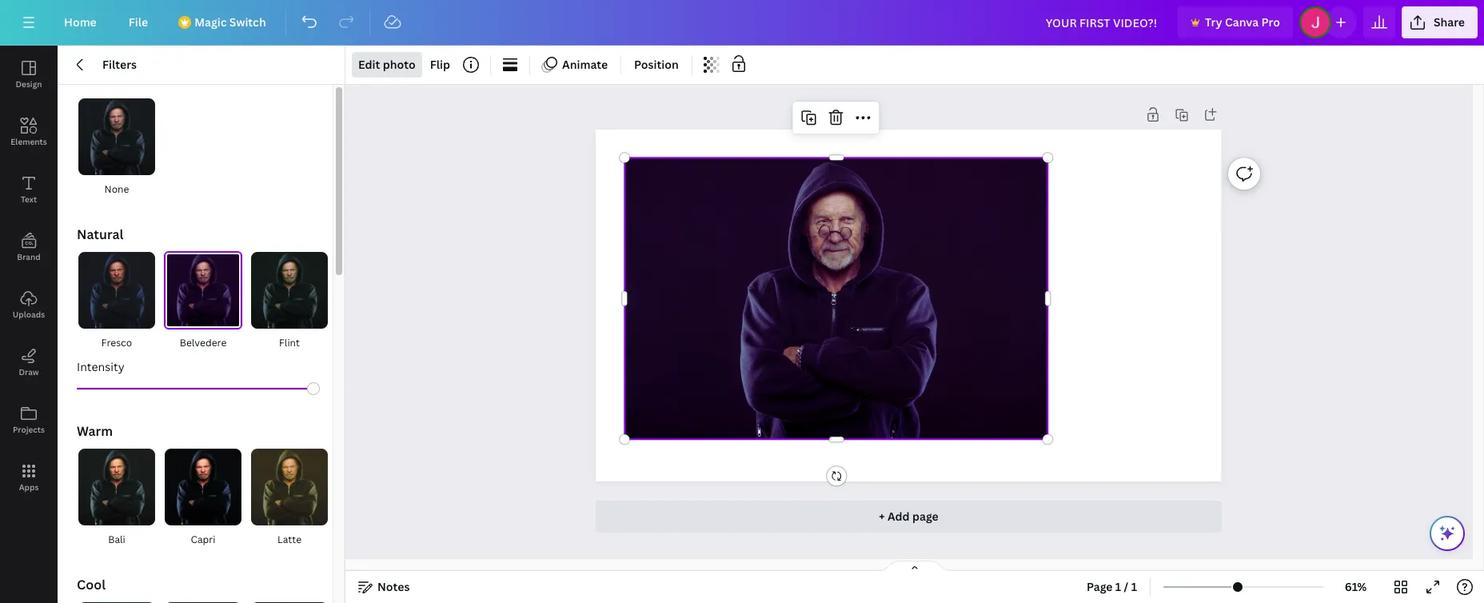 Task type: locate. For each thing, give the bounding box(es) containing it.
1 left /
[[1116, 579, 1122, 594]]

notes button
[[352, 574, 416, 600]]

design button
[[0, 46, 58, 103]]

intensity
[[77, 359, 124, 374]]

1 1 from the left
[[1116, 579, 1122, 594]]

61%
[[1345, 579, 1367, 594]]

belvedere button
[[163, 251, 243, 352]]

1 right /
[[1132, 579, 1137, 594]]

61% button
[[1330, 574, 1382, 600]]

apps
[[19, 482, 39, 493]]

warm
[[77, 422, 113, 440]]

latte
[[278, 533, 302, 546]]

home
[[64, 14, 97, 30]]

draw button
[[0, 334, 58, 391]]

/
[[1124, 579, 1129, 594]]

try canva pro
[[1205, 14, 1280, 30]]

flip button
[[424, 52, 457, 78]]

Design title text field
[[1033, 6, 1172, 38]]

text
[[21, 194, 37, 205]]

+
[[879, 509, 885, 524]]

edit photo button
[[352, 52, 422, 78]]

text button
[[0, 161, 58, 218]]

cool
[[77, 576, 106, 593]]

animate button
[[537, 52, 614, 78]]

bali
[[108, 533, 125, 546]]

uploads button
[[0, 276, 58, 334]]

apps button
[[0, 449, 58, 506]]

canva assistant image
[[1438, 524, 1457, 543]]

home link
[[51, 6, 109, 38]]

projects
[[13, 424, 45, 435]]

brand
[[17, 251, 41, 262]]

magic switch button
[[167, 6, 279, 38]]

1 horizontal spatial 1
[[1132, 579, 1137, 594]]

side panel tab list
[[0, 46, 58, 506]]

1
[[1116, 579, 1122, 594], [1132, 579, 1137, 594]]

notes
[[378, 579, 410, 594]]

share button
[[1402, 6, 1478, 38]]

latte button
[[250, 448, 330, 549]]

belvedere
[[180, 336, 227, 350]]

0 horizontal spatial 1
[[1116, 579, 1122, 594]]

elements button
[[0, 103, 58, 161]]

flint
[[279, 336, 300, 350]]

flint button
[[250, 251, 330, 352]]

edit photo
[[358, 57, 416, 72]]

projects button
[[0, 391, 58, 449]]

elements
[[11, 136, 47, 147]]

share
[[1434, 14, 1465, 30]]



Task type: describe. For each thing, give the bounding box(es) containing it.
magic switch
[[195, 14, 266, 30]]

design
[[16, 78, 42, 90]]

+ add page
[[879, 509, 939, 524]]

fresco
[[101, 336, 132, 350]]

try
[[1205, 14, 1223, 30]]

brand button
[[0, 218, 58, 276]]

draw
[[19, 366, 39, 378]]

position button
[[628, 52, 685, 78]]

page
[[1087, 579, 1113, 594]]

bali button
[[77, 448, 157, 549]]

position
[[634, 57, 679, 72]]

pro
[[1262, 14, 1280, 30]]

photo
[[383, 57, 416, 72]]

fresco button
[[77, 251, 157, 352]]

main menu bar
[[0, 0, 1485, 46]]

+ add page button
[[596, 501, 1222, 533]]

capri button
[[163, 448, 243, 549]]

page
[[913, 509, 939, 524]]

animate
[[562, 57, 608, 72]]

uploads
[[13, 309, 45, 320]]

edit
[[358, 57, 380, 72]]

file button
[[116, 6, 161, 38]]

none button
[[77, 98, 157, 198]]

filters
[[102, 57, 137, 72]]

show pages image
[[877, 560, 953, 573]]

switch
[[229, 14, 266, 30]]

natural
[[77, 226, 124, 243]]

2 1 from the left
[[1132, 579, 1137, 594]]

capri
[[191, 533, 216, 546]]

file
[[129, 14, 148, 30]]

try canva pro button
[[1178, 6, 1293, 38]]

canva
[[1225, 14, 1259, 30]]

flip
[[430, 57, 450, 72]]

none
[[104, 182, 129, 196]]

add
[[888, 509, 910, 524]]

page 1 / 1
[[1087, 579, 1137, 594]]

magic
[[195, 14, 227, 30]]



Task type: vqa. For each thing, say whether or not it's contained in the screenshot.
Capri button
yes



